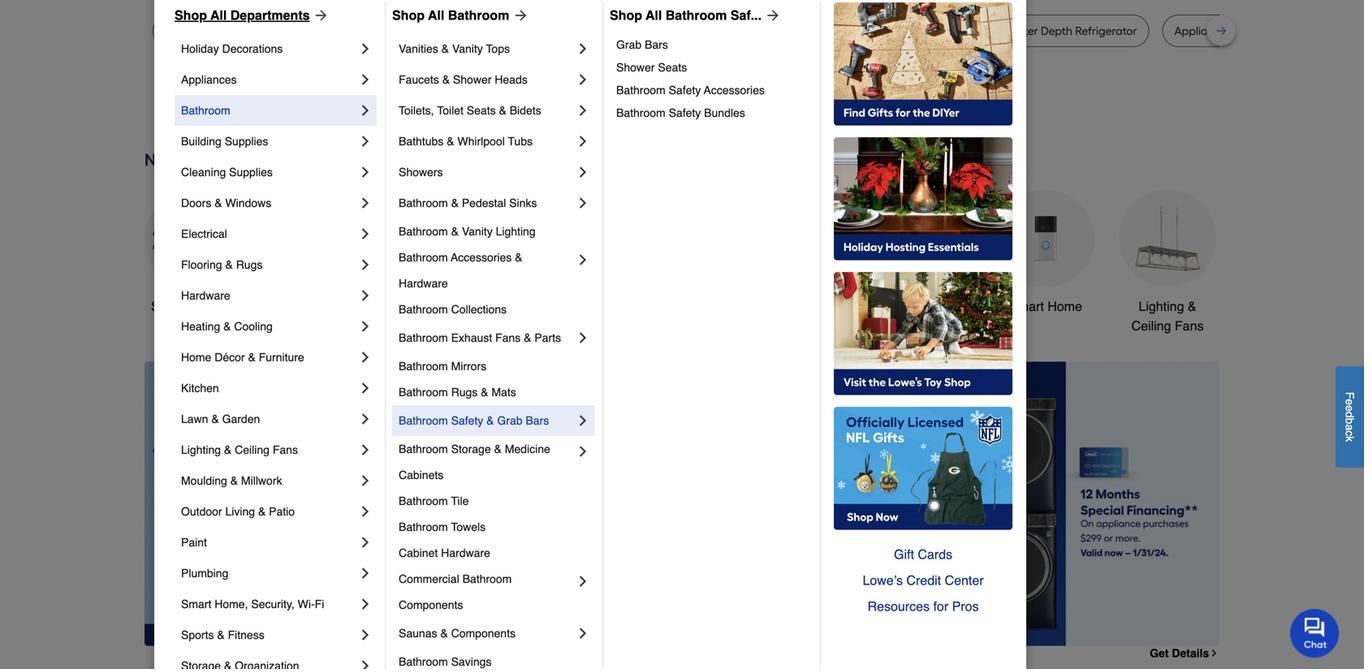 Task type: locate. For each thing, give the bounding box(es) containing it.
accessories down bathroom & vanity lighting link on the left of page
[[451, 251, 512, 264]]

vanity left tops
[[452, 42, 483, 55]]

find gifts for the diyer. image
[[834, 2, 1013, 126]]

chevron right image for bathroom accessories & hardware
[[575, 252, 591, 268]]

wi-
[[298, 598, 315, 611]]

1 vertical spatial home
[[181, 351, 211, 364]]

lighting inside lighting & ceiling fans
[[1139, 299, 1185, 314]]

0 vertical spatial components
[[399, 599, 463, 612]]

1 horizontal spatial profile
[[830, 24, 862, 38]]

supplies for building supplies
[[225, 135, 268, 148]]

shop all departments link
[[175, 6, 329, 25]]

decorations down shop all departments link
[[222, 42, 283, 55]]

smart home, security, wi-fi
[[181, 598, 324, 611]]

bathroom inside bathroom tile link
[[399, 495, 448, 508]]

shop all bathroom link
[[392, 6, 529, 25]]

3 refrigerator from the left
[[1076, 24, 1138, 38]]

chevron right image for commercial bathroom components
[[575, 574, 591, 590]]

chevron right image for moulding & millwork
[[357, 473, 374, 489]]

supplies for cleaning supplies
[[229, 166, 273, 179]]

1 horizontal spatial bathroom link
[[876, 190, 973, 316]]

grab down mats
[[497, 414, 523, 427]]

0 horizontal spatial lighting
[[181, 444, 221, 457]]

1 horizontal spatial ge
[[812, 24, 827, 38]]

accessories up bundles
[[704, 84, 765, 97]]

1 horizontal spatial shop
[[392, 8, 425, 23]]

0 vertical spatial lighting & ceiling fans
[[1132, 299, 1204, 333]]

rugs down mirrors
[[451, 386, 478, 399]]

chevron right image
[[357, 71, 374, 88], [575, 102, 591, 119], [357, 133, 374, 149], [575, 133, 591, 149], [357, 195, 374, 211], [575, 195, 591, 211], [357, 226, 374, 242], [357, 257, 374, 273], [357, 288, 374, 304], [357, 318, 374, 335], [357, 349, 374, 366], [357, 380, 374, 396], [357, 411, 374, 427], [357, 442, 374, 458], [575, 444, 591, 460], [357, 504, 374, 520], [575, 574, 591, 590], [1135, 648, 1146, 659]]

chevron right image for appliances
[[357, 71, 374, 88]]

shop
[[175, 8, 207, 23], [392, 8, 425, 23], [610, 8, 643, 23]]

1 horizontal spatial rugs
[[451, 386, 478, 399]]

bathroom inside bathroom collections link
[[399, 303, 448, 316]]

saunas & components link
[[399, 618, 575, 649]]

grab inside bathroom safety & grab bars link
[[497, 414, 523, 427]]

new deals every day during 25 days of deals image
[[145, 146, 1220, 173]]

package
[[1230, 24, 1275, 38]]

bathroom inside the bathroom safety bundles link
[[617, 106, 666, 119]]

for
[[934, 599, 949, 614]]

0 horizontal spatial home
[[181, 351, 211, 364]]

1 shop from the left
[[175, 8, 207, 23]]

2 refrigerator from the left
[[598, 24, 660, 38]]

all inside 'link'
[[428, 8, 445, 23]]

appliances
[[181, 73, 237, 86]]

accessories inside bathroom accessories & hardware
[[451, 251, 512, 264]]

components up bathroom savings link
[[451, 627, 516, 640]]

advertisement region
[[1146, 362, 1365, 649]]

1 horizontal spatial lighting
[[496, 225, 536, 238]]

chevron right image for doors & windows
[[357, 195, 374, 211]]

tile
[[451, 495, 469, 508]]

all up grab bars
[[646, 8, 662, 23]]

holiday decorations
[[181, 42, 283, 55]]

1 vertical spatial vanity
[[462, 225, 493, 238]]

0 horizontal spatial outdoor
[[181, 505, 222, 518]]

0 vertical spatial smart
[[1010, 299, 1044, 314]]

sinks
[[509, 197, 537, 210]]

bathroom inside bathroom accessories & hardware
[[399, 251, 448, 264]]

outdoor tools & equipment
[[756, 299, 849, 333]]

components
[[399, 599, 463, 612], [451, 627, 516, 640]]

arrow right image inside shop all departments link
[[310, 7, 329, 24]]

outdoor up equipment at right top
[[756, 299, 803, 314]]

bathroom for bathroom collections
[[399, 303, 448, 316]]

parts
[[535, 331, 561, 344]]

lighting & ceiling fans
[[1132, 299, 1204, 333], [181, 444, 298, 457]]

holiday
[[181, 42, 219, 55]]

1 horizontal spatial tools
[[807, 299, 837, 314]]

bathroom inside bathroom & pedestal sinks link
[[399, 197, 448, 210]]

outdoor inside 'outdoor tools & equipment'
[[756, 299, 803, 314]]

refrigerator
[[434, 24, 496, 38], [598, 24, 660, 38], [1076, 24, 1138, 38]]

0 horizontal spatial rugs
[[236, 258, 263, 271]]

safety inside bathroom safety accessories link
[[669, 84, 701, 97]]

components down commercial
[[399, 599, 463, 612]]

all up holiday decorations at the left of the page
[[211, 8, 227, 23]]

all up ge profile refrigerator
[[428, 8, 445, 23]]

1 vertical spatial accessories
[[451, 251, 512, 264]]

2 e from the top
[[1344, 405, 1357, 412]]

lowe's credit center link
[[834, 568, 1013, 594]]

& inside bathroom storage & medicine cabinets
[[494, 443, 502, 456]]

heads
[[495, 73, 528, 86]]

all up heating
[[185, 299, 199, 314]]

bars
[[645, 38, 668, 51], [526, 414, 549, 427]]

1 refrigerator from the left
[[434, 24, 496, 38]]

gift cards link
[[834, 542, 1013, 568]]

1 horizontal spatial decorations
[[524, 318, 594, 333]]

1 vertical spatial outdoor
[[181, 505, 222, 518]]

deals
[[202, 299, 236, 314]]

safety inside the bathroom safety bundles link
[[669, 106, 701, 119]]

0 vertical spatial bars
[[645, 38, 668, 51]]

smart home link
[[998, 190, 1095, 316]]

1 profile from the left
[[399, 24, 431, 38]]

home,
[[215, 598, 248, 611]]

1 ge from the left
[[381, 24, 396, 38]]

safety for accessories
[[669, 84, 701, 97]]

cards
[[918, 547, 953, 562]]

e up b
[[1344, 405, 1357, 412]]

supplies inside building supplies link
[[225, 135, 268, 148]]

vanity
[[452, 42, 483, 55], [462, 225, 493, 238]]

2 ge from the left
[[812, 24, 827, 38]]

1 vertical spatial rugs
[[451, 386, 478, 399]]

0 horizontal spatial profile
[[399, 24, 431, 38]]

smart for smart home, security, wi-fi
[[181, 598, 211, 611]]

shower down grab bars
[[617, 61, 655, 74]]

0 horizontal spatial smart
[[181, 598, 211, 611]]

1 horizontal spatial outdoor
[[756, 299, 803, 314]]

arrow right image
[[310, 7, 329, 24], [510, 7, 529, 24], [762, 7, 781, 24], [1190, 504, 1206, 520]]

0 horizontal spatial ge
[[381, 24, 396, 38]]

3 shop from the left
[[610, 8, 643, 23]]

chevron right image for bathroom safety & grab bars
[[575, 413, 591, 429]]

0 horizontal spatial shop
[[175, 8, 207, 23]]

decorations for holiday
[[222, 42, 283, 55]]

chevron right image for lawn & garden
[[357, 411, 374, 427]]

0 vertical spatial rugs
[[236, 258, 263, 271]]

chevron right image
[[357, 41, 374, 57], [575, 41, 591, 57], [575, 71, 591, 88], [357, 102, 374, 119], [357, 164, 374, 180], [575, 164, 591, 180], [575, 252, 591, 268], [575, 330, 591, 346], [575, 413, 591, 429], [357, 473, 374, 489], [357, 535, 374, 551], [357, 565, 374, 582], [357, 596, 374, 613], [575, 626, 591, 642], [357, 627, 374, 643], [357, 658, 374, 669]]

&
[[442, 42, 449, 55], [442, 73, 450, 86], [499, 104, 507, 117], [447, 135, 455, 148], [215, 197, 222, 210], [451, 197, 459, 210], [451, 225, 459, 238], [515, 251, 523, 264], [225, 258, 233, 271], [840, 299, 849, 314], [1188, 299, 1197, 314], [224, 320, 231, 333], [524, 331, 532, 344], [248, 351, 256, 364], [481, 386, 489, 399], [211, 413, 219, 426], [487, 414, 494, 427], [494, 443, 502, 456], [224, 444, 232, 457], [230, 474, 238, 487], [258, 505, 266, 518], [441, 627, 448, 640], [217, 629, 225, 642]]

building supplies
[[181, 135, 268, 148]]

smart home, security, wi-fi link
[[181, 589, 357, 620]]

bathroom link
[[181, 95, 357, 126], [876, 190, 973, 316]]

faucets & shower heads
[[399, 73, 528, 86]]

shower up toilets, toilet seats & bidets
[[453, 73, 492, 86]]

grab
[[617, 38, 642, 51], [497, 414, 523, 427]]

0 vertical spatial seats
[[658, 61, 687, 74]]

rugs up hardware link
[[236, 258, 263, 271]]

1 vertical spatial components
[[451, 627, 516, 640]]

tools up equipment at right top
[[807, 299, 837, 314]]

2 profile from the left
[[830, 24, 862, 38]]

1 vertical spatial safety
[[669, 106, 701, 119]]

bathroom inside bathroom & vanity lighting link
[[399, 225, 448, 238]]

bathroom mirrors link
[[399, 353, 591, 379]]

1 vertical spatial bathroom link
[[876, 190, 973, 316]]

1 horizontal spatial ceiling
[[1132, 318, 1172, 333]]

sports & fitness link
[[181, 620, 357, 651]]

hardware inside bathroom accessories & hardware
[[399, 277, 448, 290]]

chevron right image for building supplies
[[357, 133, 374, 149]]

arrow right image for shop all bathroom saf...
[[762, 7, 781, 24]]

french door refrigerator
[[533, 24, 660, 38]]

safety inside bathroom safety & grab bars link
[[451, 414, 484, 427]]

2 horizontal spatial lighting
[[1139, 299, 1185, 314]]

shop all bathroom
[[392, 8, 510, 23]]

seats up bathroom safety accessories
[[658, 61, 687, 74]]

all for shop all deals
[[185, 299, 199, 314]]

paint link
[[181, 527, 357, 558]]

smart for smart home
[[1010, 299, 1044, 314]]

outdoor for outdoor tools & equipment
[[756, 299, 803, 314]]

living
[[225, 505, 255, 518]]

arrow right image for shop all departments
[[310, 7, 329, 24]]

bathroom savings link
[[399, 649, 591, 669]]

hardware down flooring
[[181, 289, 230, 302]]

safety down bathroom safety accessories
[[669, 106, 701, 119]]

f
[[1344, 392, 1357, 399]]

tubs
[[508, 135, 533, 148]]

1 vertical spatial smart
[[181, 598, 211, 611]]

2 vertical spatial safety
[[451, 414, 484, 427]]

0 horizontal spatial tools
[[422, 299, 452, 314]]

outdoor for outdoor living & patio
[[181, 505, 222, 518]]

bathroom safety & grab bars
[[399, 414, 549, 427]]

holiday hosting essentials. image
[[834, 137, 1013, 261]]

toilets, toilet seats & bidets
[[399, 104, 542, 117]]

0 horizontal spatial accessories
[[451, 251, 512, 264]]

sports
[[181, 629, 214, 642]]

bathroom collections link
[[399, 297, 591, 323]]

outdoor
[[756, 299, 803, 314], [181, 505, 222, 518]]

0 horizontal spatial lighting & ceiling fans
[[181, 444, 298, 457]]

outdoor down moulding
[[181, 505, 222, 518]]

0 vertical spatial outdoor
[[756, 299, 803, 314]]

2 horizontal spatial refrigerator
[[1076, 24, 1138, 38]]

bathroom for bathroom accessories & hardware
[[399, 251, 448, 264]]

2 shop from the left
[[392, 8, 425, 23]]

bathtubs
[[399, 135, 444, 148]]

safety for bundles
[[669, 106, 701, 119]]

2 horizontal spatial shop
[[610, 8, 643, 23]]

doors
[[181, 197, 211, 210]]

chevron right image for bathtubs & whirlpool tubs
[[575, 133, 591, 149]]

2 vertical spatial lighting
[[181, 444, 221, 457]]

toilets,
[[399, 104, 434, 117]]

e up d
[[1344, 399, 1357, 405]]

bathroom inside bathroom savings link
[[399, 656, 448, 669]]

refrigerator for ge profile refrigerator
[[434, 24, 496, 38]]

lowe's
[[863, 573, 903, 588]]

seats up whirlpool
[[467, 104, 496, 117]]

ge for ge profile
[[812, 24, 827, 38]]

chevron right image for kitchen
[[357, 380, 374, 396]]

shop up ge profile refrigerator
[[392, 8, 425, 23]]

0 vertical spatial home
[[1048, 299, 1083, 314]]

decorations down christmas
[[524, 318, 594, 333]]

refrigerator up vanities & vanity tops
[[434, 24, 496, 38]]

scroll to item #2 element
[[783, 615, 825, 625]]

lighting
[[496, 225, 536, 238], [1139, 299, 1185, 314], [181, 444, 221, 457]]

1 horizontal spatial accessories
[[704, 84, 765, 97]]

supplies up windows
[[229, 166, 273, 179]]

cabinets
[[399, 469, 444, 482]]

outdoor living & patio
[[181, 505, 295, 518]]

all
[[211, 8, 227, 23], [428, 8, 445, 23], [646, 8, 662, 23], [185, 299, 199, 314]]

bathroom inside the bathroom exhaust fans & parts link
[[399, 331, 448, 344]]

supplies up cleaning supplies
[[225, 135, 268, 148]]

fi
[[315, 598, 324, 611]]

home décor & furniture link
[[181, 342, 357, 373]]

vanity down pedestal
[[462, 225, 493, 238]]

0 vertical spatial supplies
[[225, 135, 268, 148]]

officially licensed n f l gifts. shop now. image
[[834, 407, 1013, 530]]

bathroom safety bundles link
[[617, 102, 809, 124]]

shop for shop all bathroom saf...
[[610, 8, 643, 23]]

seats
[[658, 61, 687, 74], [467, 104, 496, 117]]

bathroom storage & medicine cabinets
[[399, 443, 554, 482]]

counter depth refrigerator
[[997, 24, 1138, 38]]

0 horizontal spatial decorations
[[222, 42, 283, 55]]

bathroom inside bathroom mirrors link
[[399, 360, 448, 373]]

0 vertical spatial bathroom link
[[181, 95, 357, 126]]

refrigerator for french door refrigerator
[[598, 24, 660, 38]]

shop up the holiday
[[175, 8, 207, 23]]

shop inside 'link'
[[392, 8, 425, 23]]

2 tools from the left
[[807, 299, 837, 314]]

shop for shop all departments
[[175, 8, 207, 23]]

chevron right image for plumbing
[[357, 565, 374, 582]]

smart
[[1010, 299, 1044, 314], [181, 598, 211, 611]]

chevron right image for bathroom exhaust fans & parts
[[575, 330, 591, 346]]

0 horizontal spatial fans
[[273, 444, 298, 457]]

2 horizontal spatial fans
[[1175, 318, 1204, 333]]

safety up bathroom safety bundles on the top
[[669, 84, 701, 97]]

profile for ge profile refrigerator
[[399, 24, 431, 38]]

bars up medicine
[[526, 414, 549, 427]]

0 horizontal spatial grab
[[497, 414, 523, 427]]

safety up storage
[[451, 414, 484, 427]]

1 horizontal spatial refrigerator
[[598, 24, 660, 38]]

0 vertical spatial vanity
[[452, 42, 483, 55]]

arrow right image inside "shop all bathroom" 'link'
[[510, 7, 529, 24]]

bathroom inside bathroom towels link
[[399, 521, 448, 534]]

departments
[[230, 8, 310, 23]]

shop all deals link
[[145, 190, 242, 316]]

lighting & ceiling fans link
[[1119, 190, 1217, 336], [181, 435, 357, 465]]

1 vertical spatial decorations
[[524, 318, 594, 333]]

1 vertical spatial supplies
[[229, 166, 273, 179]]

shop up grab bars
[[610, 8, 643, 23]]

bathroom inside bathroom safety & grab bars link
[[399, 414, 448, 427]]

supplies inside cleaning supplies link
[[229, 166, 273, 179]]

garden
[[222, 413, 260, 426]]

0 horizontal spatial bars
[[526, 414, 549, 427]]

details
[[1098, 647, 1135, 660]]

refrigerator right 'depth'
[[1076, 24, 1138, 38]]

1 vertical spatial grab
[[497, 414, 523, 427]]

1 horizontal spatial grab
[[617, 38, 642, 51]]

chevron right image for electrical
[[357, 226, 374, 242]]

bars up shower seats
[[645, 38, 668, 51]]

tools inside 'outdoor tools & equipment'
[[807, 299, 837, 314]]

bathroom inside bathroom safety accessories link
[[617, 84, 666, 97]]

0 horizontal spatial lighting & ceiling fans link
[[181, 435, 357, 465]]

0 vertical spatial decorations
[[222, 42, 283, 55]]

chat invite button image
[[1291, 609, 1340, 658]]

0 vertical spatial lighting & ceiling fans link
[[1119, 190, 1217, 336]]

1 e from the top
[[1344, 399, 1357, 405]]

0 horizontal spatial seats
[[467, 104, 496, 117]]

bathroom inside bathroom rugs & mats link
[[399, 386, 448, 399]]

bathroom inside bathroom storage & medicine cabinets
[[399, 443, 448, 456]]

vanities
[[399, 42, 438, 55]]

arrow right image inside the shop all bathroom saf... link
[[762, 7, 781, 24]]

all for shop all bathroom
[[428, 8, 445, 23]]

refrigerator up grab bars
[[598, 24, 660, 38]]

tools down bathroom accessories & hardware at top left
[[422, 299, 452, 314]]

0 vertical spatial grab
[[617, 38, 642, 51]]

1 horizontal spatial smart
[[1010, 299, 1044, 314]]

towels
[[451, 521, 486, 534]]

bathroom & vanity lighting link
[[399, 219, 591, 245]]

components inside commercial bathroom components
[[399, 599, 463, 612]]

1 vertical spatial lighting
[[1139, 299, 1185, 314]]

grab up shower seats
[[617, 38, 642, 51]]

0 horizontal spatial refrigerator
[[434, 24, 496, 38]]

0 horizontal spatial ceiling
[[235, 444, 270, 457]]

hardware up bathroom collections
[[399, 277, 448, 290]]

0 vertical spatial safety
[[669, 84, 701, 97]]

grab inside grab bars link
[[617, 38, 642, 51]]

0 vertical spatial ceiling
[[1132, 318, 1172, 333]]



Task type: vqa. For each thing, say whether or not it's contained in the screenshot.
Bathroom for Bathroom Safety Accessories
yes



Task type: describe. For each thing, give the bounding box(es) containing it.
bathroom towels
[[399, 521, 486, 534]]

chevron right image for toilets, toilet seats & bidets
[[575, 102, 591, 119]]

gift
[[894, 547, 915, 562]]

shop for shop all bathroom
[[392, 8, 425, 23]]

appliances link
[[181, 64, 357, 95]]

kitchen link
[[181, 373, 357, 404]]

grab bars link
[[617, 33, 809, 56]]

christmas
[[530, 299, 588, 314]]

k
[[1344, 436, 1357, 442]]

chevron right image for heating & cooling
[[357, 318, 374, 335]]

doors & windows
[[181, 197, 272, 210]]

bathroom for bathroom mirrors
[[399, 360, 448, 373]]

patio
[[269, 505, 295, 518]]

holiday decorations link
[[181, 33, 357, 64]]

electrical
[[181, 227, 227, 240]]

heating & cooling link
[[181, 311, 357, 342]]

storage
[[451, 443, 491, 456]]

christmas decorations
[[524, 299, 594, 333]]

toilet
[[437, 104, 464, 117]]

paint
[[181, 536, 207, 549]]

up to 30 percent off select major appliances. plus, save up to an extra $750 on major appliances. image
[[358, 362, 1146, 646]]

building
[[181, 135, 222, 148]]

bathroom for bathroom & vanity lighting
[[399, 225, 448, 238]]

faucets & shower heads link
[[399, 64, 575, 95]]

outdoor living & patio link
[[181, 496, 357, 527]]

bathroom for bathroom exhaust fans & parts
[[399, 331, 448, 344]]

decorations for christmas
[[524, 318, 594, 333]]

recommended searches for you heading
[[145, 0, 1220, 2]]

bathroom tile
[[399, 495, 469, 508]]

bathroom for bathroom & pedestal sinks
[[399, 197, 448, 210]]

building supplies link
[[181, 126, 357, 157]]

components for saunas & components
[[451, 627, 516, 640]]

chevron right image for cleaning supplies
[[357, 164, 374, 180]]

moulding
[[181, 474, 227, 487]]

bathroom safety accessories link
[[617, 79, 809, 102]]

showers link
[[399, 157, 575, 188]]

1 horizontal spatial lighting & ceiling fans
[[1132, 299, 1204, 333]]

vanities & vanity tops link
[[399, 33, 575, 64]]

ceiling inside lighting & ceiling fans
[[1132, 318, 1172, 333]]

chevron right image for bathroom storage & medicine cabinets
[[575, 444, 591, 460]]

plumbing
[[181, 567, 229, 580]]

mirrors
[[451, 360, 487, 373]]

bathroom for bathroom tile
[[399, 495, 448, 508]]

smart home
[[1010, 299, 1083, 314]]

1 horizontal spatial seats
[[658, 61, 687, 74]]

chevron right image for lighting & ceiling fans
[[357, 442, 374, 458]]

0 horizontal spatial shower
[[453, 73, 492, 86]]

refrigerator for counter depth refrigerator
[[1076, 24, 1138, 38]]

chevron right image for showers
[[575, 164, 591, 180]]

home décor & furniture
[[181, 351, 304, 364]]

all for shop all departments
[[211, 8, 227, 23]]

1 vertical spatial lighting & ceiling fans
[[181, 444, 298, 457]]

commercial bathroom components
[[399, 573, 515, 612]]

flooring
[[181, 258, 222, 271]]

electrical link
[[181, 219, 357, 249]]

1 horizontal spatial bars
[[645, 38, 668, 51]]

bathroom safety & grab bars link
[[399, 405, 575, 436]]

bathroom accessories & hardware link
[[399, 245, 575, 297]]

1 horizontal spatial lighting & ceiling fans link
[[1119, 190, 1217, 336]]

d
[[1344, 412, 1357, 418]]

savings
[[451, 656, 492, 669]]

cleaning supplies
[[181, 166, 273, 179]]

shop all deals
[[151, 299, 236, 314]]

chevron right image inside get details link
[[1135, 648, 1146, 659]]

collections
[[451, 303, 507, 316]]

fitness
[[228, 629, 265, 642]]

1 horizontal spatial fans
[[496, 331, 521, 344]]

a
[[1344, 424, 1357, 431]]

doors & windows link
[[181, 188, 357, 219]]

chevron right image for vanities & vanity tops
[[575, 41, 591, 57]]

security,
[[251, 598, 295, 611]]

bathroom for bathroom storage & medicine cabinets
[[399, 443, 448, 456]]

bathtubs & whirlpool tubs link
[[399, 126, 575, 157]]

& inside 'outdoor tools & equipment'
[[840, 299, 849, 314]]

appliance package
[[1175, 24, 1275, 38]]

bathroom towels link
[[399, 514, 591, 540]]

flooring & rugs link
[[181, 249, 357, 280]]

shop these last-minute gifts. $99 or less. quantities are limited and won't last. image
[[145, 362, 407, 646]]

ge profile
[[812, 24, 862, 38]]

windows
[[225, 197, 272, 210]]

bathtubs & whirlpool tubs
[[399, 135, 533, 148]]

sports & fitness
[[181, 629, 265, 642]]

cabinet
[[399, 547, 438, 560]]

chevron right image for outdoor living & patio
[[357, 504, 374, 520]]

b
[[1344, 418, 1357, 424]]

chevron right image for smart home, security, wi-fi
[[357, 596, 374, 613]]

chevron right image for bathroom & pedestal sinks
[[575, 195, 591, 211]]

vanity for lighting
[[462, 225, 493, 238]]

& inside lighting & ceiling fans
[[1188, 299, 1197, 314]]

1 vertical spatial bars
[[526, 414, 549, 427]]

bathroom for bathroom towels
[[399, 521, 448, 534]]

chevron right image for sports & fitness
[[357, 627, 374, 643]]

credit
[[907, 573, 942, 588]]

hardware down towels
[[441, 547, 491, 560]]

shop
[[151, 299, 181, 314]]

ge for ge profile refrigerator
[[381, 24, 396, 38]]

1 vertical spatial seats
[[467, 104, 496, 117]]

chevron right image for faucets & shower heads
[[575, 71, 591, 88]]

bathroom & pedestal sinks
[[399, 197, 537, 210]]

bathroom for bathroom safety accessories
[[617, 84, 666, 97]]

1 horizontal spatial shower
[[617, 61, 655, 74]]

bathroom mirrors
[[399, 360, 487, 373]]

equipment
[[772, 318, 834, 333]]

bathroom inside the shop all bathroom saf... link
[[666, 8, 727, 23]]

saf...
[[731, 8, 762, 23]]

lowe's wishes you and your family a happy hanukkah. image
[[145, 89, 1220, 130]]

0 horizontal spatial bathroom link
[[181, 95, 357, 126]]

resources for pros link
[[834, 594, 1013, 620]]

1 tools from the left
[[422, 299, 452, 314]]

chevron right image for holiday decorations
[[357, 41, 374, 57]]

chevron right image for flooring & rugs
[[357, 257, 374, 273]]

bathroom inside commercial bathroom components
[[463, 573, 512, 586]]

cabinet hardware link
[[399, 540, 591, 566]]

f e e d b a c k button
[[1336, 366, 1365, 468]]

bathroom for bathroom safety bundles
[[617, 106, 666, 119]]

tools link
[[388, 190, 486, 316]]

cleaning
[[181, 166, 226, 179]]

chevron right image for hardware
[[357, 288, 374, 304]]

pros
[[953, 599, 979, 614]]

safety for &
[[451, 414, 484, 427]]

showers
[[399, 166, 443, 179]]

toilets, toilet seats & bidets link
[[399, 95, 575, 126]]

components for commercial bathroom components
[[399, 599, 463, 612]]

décor
[[215, 351, 245, 364]]

tops
[[486, 42, 510, 55]]

dishwasher
[[899, 24, 959, 38]]

bathroom storage & medicine cabinets link
[[399, 436, 575, 488]]

moulding & millwork
[[181, 474, 282, 487]]

pedestal
[[462, 197, 506, 210]]

vanity for tops
[[452, 42, 483, 55]]

arrow right image for shop all bathroom
[[510, 7, 529, 24]]

bathroom & vanity lighting
[[399, 225, 536, 238]]

cabinet hardware
[[399, 547, 491, 560]]

all for shop all bathroom saf...
[[646, 8, 662, 23]]

ge profile refrigerator
[[381, 24, 496, 38]]

bathroom for bathroom savings
[[399, 656, 448, 669]]

1 vertical spatial ceiling
[[235, 444, 270, 457]]

gift cards
[[894, 547, 953, 562]]

outdoor tools & equipment link
[[754, 190, 851, 336]]

moulding & millwork link
[[181, 465, 357, 496]]

0 vertical spatial lighting
[[496, 225, 536, 238]]

bathroom & pedestal sinks link
[[399, 188, 575, 219]]

faucets
[[399, 73, 439, 86]]

1 horizontal spatial home
[[1048, 299, 1083, 314]]

shop all departments
[[175, 8, 310, 23]]

chevron right image for bathroom
[[357, 102, 374, 119]]

chevron right image for home décor & furniture
[[357, 349, 374, 366]]

plumbing link
[[181, 558, 357, 589]]

commercial
[[399, 573, 460, 586]]

profile for ge profile
[[830, 24, 862, 38]]

chevron right image for paint
[[357, 535, 374, 551]]

arrow left image
[[447, 504, 463, 520]]

bathroom inside "shop all bathroom" 'link'
[[448, 8, 510, 23]]

1 vertical spatial lighting & ceiling fans link
[[181, 435, 357, 465]]

bathroom for bathroom safety & grab bars
[[399, 414, 448, 427]]

chevron right image for saunas & components
[[575, 626, 591, 642]]

& inside bathroom accessories & hardware
[[515, 251, 523, 264]]

whirlpool
[[458, 135, 505, 148]]

0 vertical spatial accessories
[[704, 84, 765, 97]]

cleaning supplies link
[[181, 157, 357, 188]]

bathroom for bathroom rugs & mats
[[399, 386, 448, 399]]

visit the lowe's toy shop. image
[[834, 272, 1013, 396]]



